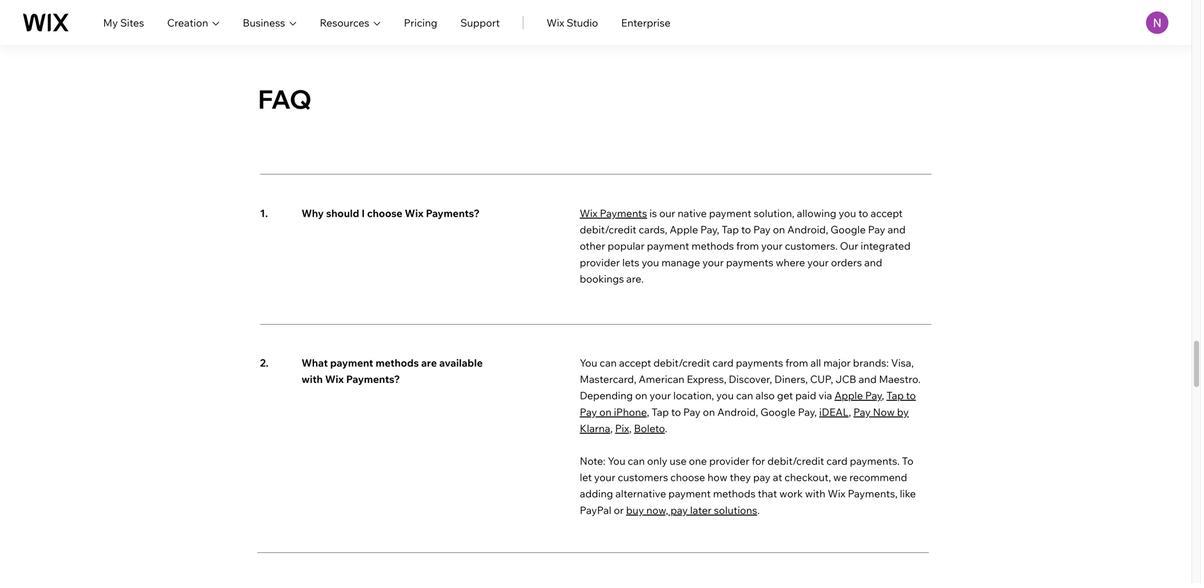 Task type: vqa. For each thing, say whether or not it's contained in the screenshot.
Wix Payments
yes



Task type: locate. For each thing, give the bounding box(es) containing it.
discover,
[[729, 373, 772, 386]]

1 vertical spatial you
[[642, 256, 659, 269]]

0 horizontal spatial with
[[302, 373, 323, 386]]

on
[[773, 223, 785, 236], [635, 389, 647, 402], [599, 406, 612, 418], [703, 406, 715, 418]]

1 vertical spatial accept
[[619, 357, 651, 369]]

resources
[[320, 16, 369, 29]]

1 vertical spatial provider
[[709, 455, 750, 468]]

payments left where
[[726, 256, 773, 269]]

0 vertical spatial choose
[[367, 207, 402, 220]]

can up , tap to pay on android, google pay, ideal ,
[[736, 389, 753, 402]]

0 vertical spatial you
[[839, 207, 856, 220]]

pay left later
[[671, 504, 688, 517]]

from down "solution,"
[[736, 240, 759, 252]]

0 vertical spatial tap
[[722, 223, 739, 236]]

now,
[[646, 504, 668, 517]]

faq
[[258, 83, 312, 115]]

google inside the is our native payment solution, allowing you to accept debit/credit cards, apple pay, tap to pay on android, google pay and other popular payment methods from your customers. our integrated provider lets you manage your payments where your orders and bookings are.
[[831, 223, 866, 236]]

1 vertical spatial payments
[[736, 357, 783, 369]]

on down "solution,"
[[773, 223, 785, 236]]

0 vertical spatial methods
[[692, 240, 734, 252]]

and down brands: at the bottom right of the page
[[859, 373, 877, 386]]

0 horizontal spatial google
[[761, 406, 796, 418]]

debit/credit up checkout,
[[768, 455, 824, 468]]

with down checkout,
[[805, 487, 825, 500]]

ideal link
[[819, 406, 849, 418]]

wix down what
[[325, 373, 344, 386]]

and
[[888, 223, 906, 236], [864, 256, 882, 269], [859, 373, 877, 386]]

1 vertical spatial tap
[[887, 389, 904, 402]]

google
[[831, 223, 866, 236], [761, 406, 796, 418]]

1 horizontal spatial payments?
[[426, 207, 480, 220]]

debit/credit down the wix payments
[[580, 223, 636, 236]]

pricing link
[[404, 15, 437, 30]]

0 horizontal spatial from
[[736, 240, 759, 252]]

with inside what payment methods are available with wix payments?
[[302, 373, 323, 386]]

brands:
[[853, 357, 889, 369]]

can up customers
[[628, 455, 645, 468]]

pay inside pay now by klarna
[[853, 406, 871, 418]]

pay up now
[[865, 389, 882, 402]]

your up where
[[761, 240, 783, 252]]

pay up klarna
[[580, 406, 597, 418]]

2 vertical spatial tap
[[652, 406, 669, 418]]

tap inside "tap to pay on iphone"
[[887, 389, 904, 402]]

payments up discover,
[[736, 357, 783, 369]]

your up adding
[[594, 471, 615, 484]]

1 horizontal spatial from
[[786, 357, 808, 369]]

google down get
[[761, 406, 796, 418]]

1 horizontal spatial choose
[[670, 471, 705, 484]]

and up integrated
[[888, 223, 906, 236]]

manage
[[661, 256, 700, 269]]

card up we in the right bottom of the page
[[827, 455, 848, 468]]

0 vertical spatial with
[[302, 373, 323, 386]]

card up express,
[[712, 357, 734, 369]]

1 horizontal spatial pay,
[[798, 406, 817, 418]]

payment right native
[[709, 207, 751, 220]]

1 vertical spatial you
[[608, 455, 625, 468]]

1 horizontal spatial debit/credit
[[653, 357, 710, 369]]

0 vertical spatial provider
[[580, 256, 620, 269]]

card inside you can accept debit/credit card payments from all major brands: visa, mastercard, american express, discover, diners, cup, jcb and maestro. depending on your location, you can also get paid via
[[712, 357, 734, 369]]

allowing
[[797, 207, 836, 220]]

you right 'note:'
[[608, 455, 625, 468]]

1 horizontal spatial google
[[831, 223, 866, 236]]

0 horizontal spatial android,
[[717, 406, 758, 418]]

major
[[823, 357, 851, 369]]

provider inside note: you can only use one provider for debit/credit card payments. to let your customers choose how they pay at checkout, we recommend adding alternative payment methods that work with wix payments, like paypal or
[[709, 455, 750, 468]]

on up iphone
[[635, 389, 647, 402]]

0 horizontal spatial pay,
[[700, 223, 719, 236]]

1 horizontal spatial pay
[[753, 471, 771, 484]]

ideal
[[819, 406, 849, 418]]

provider
[[580, 256, 620, 269], [709, 455, 750, 468]]

later
[[690, 504, 712, 517]]

wix down we in the right bottom of the page
[[828, 487, 846, 500]]

methods up manage
[[692, 240, 734, 252]]

on inside "tap to pay on iphone"
[[599, 406, 612, 418]]

pay down apple pay ,
[[853, 406, 871, 418]]

1 vertical spatial card
[[827, 455, 848, 468]]

2 horizontal spatial you
[[839, 207, 856, 220]]

methods inside what payment methods are available with wix payments?
[[376, 357, 419, 369]]

debit/credit up american
[[653, 357, 710, 369]]

you up "mastercard," at the bottom of the page
[[580, 357, 597, 369]]

0 vertical spatial android,
[[787, 223, 828, 236]]

0 horizontal spatial card
[[712, 357, 734, 369]]

1 vertical spatial payments?
[[346, 373, 400, 386]]

provider up they
[[709, 455, 750, 468]]

pricing
[[404, 16, 437, 29]]

by
[[897, 406, 909, 418]]

payment right what
[[330, 357, 373, 369]]

pay up integrated
[[868, 223, 885, 236]]

2 horizontal spatial debit/credit
[[768, 455, 824, 468]]

pay, inside the is our native payment solution, allowing you to accept debit/credit cards, apple pay, tap to pay on android, google pay and other popular payment methods from your customers. our integrated provider lets you manage your payments where your orders and bookings are.
[[700, 223, 719, 236]]

0 horizontal spatial apple
[[670, 223, 698, 236]]

to
[[859, 207, 868, 220], [741, 223, 751, 236], [906, 389, 916, 402], [671, 406, 681, 418]]

2 vertical spatial you
[[716, 389, 734, 402]]

1 vertical spatial can
[[736, 389, 753, 402]]

2 horizontal spatial can
[[736, 389, 753, 402]]

,
[[882, 389, 884, 402], [647, 406, 649, 418], [849, 406, 851, 418], [610, 422, 613, 435], [629, 422, 632, 435]]

from
[[736, 240, 759, 252], [786, 357, 808, 369]]

0 vertical spatial .
[[665, 422, 667, 435]]

you
[[839, 207, 856, 220], [642, 256, 659, 269], [716, 389, 734, 402]]

visa,
[[891, 357, 914, 369]]

. up only
[[665, 422, 667, 435]]

1 horizontal spatial you
[[716, 389, 734, 402]]

can up "mastercard," at the bottom of the page
[[600, 357, 617, 369]]

1 horizontal spatial card
[[827, 455, 848, 468]]

, tap to pay on android, google pay, ideal ,
[[647, 406, 853, 418]]

0 vertical spatial google
[[831, 223, 866, 236]]

on inside you can accept debit/credit card payments from all major brands: visa, mastercard, american express, discover, diners, cup, jcb and maestro. depending on your location, you can also get paid via
[[635, 389, 647, 402]]

enterprise link
[[621, 15, 671, 30]]

0 vertical spatial payments
[[726, 256, 773, 269]]

should
[[326, 207, 359, 220]]

1 horizontal spatial can
[[628, 455, 645, 468]]

1 horizontal spatial provider
[[709, 455, 750, 468]]

0 vertical spatial pay
[[753, 471, 771, 484]]

pay
[[753, 471, 771, 484], [671, 504, 688, 517]]

choose right the i
[[367, 207, 402, 220]]

mastercard,
[[580, 373, 636, 386]]

one
[[689, 455, 707, 468]]

2 vertical spatial debit/credit
[[768, 455, 824, 468]]

2 horizontal spatial tap
[[887, 389, 904, 402]]

can
[[600, 357, 617, 369], [736, 389, 753, 402], [628, 455, 645, 468]]

payment
[[709, 207, 751, 220], [647, 240, 689, 252], [330, 357, 373, 369], [668, 487, 711, 500]]

methods
[[692, 240, 734, 252], [376, 357, 419, 369], [713, 487, 756, 500]]

from inside the is our native payment solution, allowing you to accept debit/credit cards, apple pay, tap to pay on android, google pay and other popular payment methods from your customers. our integrated provider lets you manage your payments where your orders and bookings are.
[[736, 240, 759, 252]]

tap to pay on iphone
[[580, 389, 916, 418]]

, down apple pay link
[[849, 406, 851, 418]]

choose down use
[[670, 471, 705, 484]]

, down iphone
[[629, 422, 632, 435]]

maestro.
[[879, 373, 921, 386]]

paid
[[795, 389, 816, 402]]

0 vertical spatial apple
[[670, 223, 698, 236]]

0 vertical spatial card
[[712, 357, 734, 369]]

apple pay link
[[835, 389, 882, 402]]

is our native payment solution, allowing you to accept debit/credit cards, apple pay, tap to pay on android, google pay and other popular payment methods from your customers. our integrated provider lets you manage your payments where your orders and bookings are.
[[580, 207, 911, 285]]

you inside note: you can only use one provider for debit/credit card payments. to let your customers choose how they pay at checkout, we recommend adding alternative payment methods that work with wix payments, like paypal or
[[608, 455, 625, 468]]

wix
[[547, 16, 564, 29], [405, 207, 424, 220], [580, 207, 598, 220], [325, 373, 344, 386], [828, 487, 846, 500]]

0 horizontal spatial choose
[[367, 207, 402, 220]]

0 horizontal spatial debit/credit
[[580, 223, 636, 236]]

my sites
[[103, 16, 144, 29]]

0 vertical spatial you
[[580, 357, 597, 369]]

0 vertical spatial debit/credit
[[580, 223, 636, 236]]

only
[[647, 455, 667, 468]]

apple down jcb
[[835, 389, 863, 402]]

1 vertical spatial pay
[[671, 504, 688, 517]]

my sites link
[[103, 15, 144, 30]]

1 horizontal spatial accept
[[871, 207, 903, 220]]

0 horizontal spatial pay
[[671, 504, 688, 517]]

pix link
[[615, 422, 629, 435]]

work
[[779, 487, 803, 500]]

0 horizontal spatial can
[[600, 357, 617, 369]]

pay left at
[[753, 471, 771, 484]]

accept up american
[[619, 357, 651, 369]]

1 vertical spatial debit/credit
[[653, 357, 710, 369]]

card inside note: you can only use one provider for debit/credit card payments. to let your customers choose how they pay at checkout, we recommend adding alternative payment methods that work with wix payments, like paypal or
[[827, 455, 848, 468]]

creation button
[[167, 15, 220, 30]]

apple down native
[[670, 223, 698, 236]]

native
[[678, 207, 707, 220]]

0 horizontal spatial tap
[[652, 406, 669, 418]]

.
[[665, 422, 667, 435], [757, 504, 760, 517]]

2 vertical spatial can
[[628, 455, 645, 468]]

methods left are
[[376, 357, 419, 369]]

1 horizontal spatial you
[[608, 455, 625, 468]]

pay
[[753, 223, 771, 236], [868, 223, 885, 236], [865, 389, 882, 402], [580, 406, 597, 418], [683, 406, 701, 418], [853, 406, 871, 418]]

pay, down paid
[[798, 406, 817, 418]]

apple
[[670, 223, 698, 236], [835, 389, 863, 402]]

0 horizontal spatial payments?
[[346, 373, 400, 386]]

0 vertical spatial accept
[[871, 207, 903, 220]]

. down that
[[757, 504, 760, 517]]

provider up bookings
[[580, 256, 620, 269]]

you can accept debit/credit card payments from all major brands: visa, mastercard, american express, discover, diners, cup, jcb and maestro. depending on your location, you can also get paid via
[[580, 357, 921, 402]]

tap inside the is our native payment solution, allowing you to accept debit/credit cards, apple pay, tap to pay on android, google pay and other popular payment methods from your customers. our integrated provider lets you manage your payments where your orders and bookings are.
[[722, 223, 739, 236]]

provider inside the is our native payment solution, allowing you to accept debit/credit cards, apple pay, tap to pay on android, google pay and other popular payment methods from your customers. our integrated provider lets you manage your payments where your orders and bookings are.
[[580, 256, 620, 269]]

resources button
[[320, 15, 381, 30]]

pay, down native
[[700, 223, 719, 236]]

0 horizontal spatial you
[[580, 357, 597, 369]]

accept inside the is our native payment solution, allowing you to accept debit/credit cards, apple pay, tap to pay on android, google pay and other popular payment methods from your customers. our integrated provider lets you manage your payments where your orders and bookings are.
[[871, 207, 903, 220]]

0 vertical spatial from
[[736, 240, 759, 252]]

from inside you can accept debit/credit card payments from all major brands: visa, mastercard, american express, discover, diners, cup, jcb and maestro. depending on your location, you can also get paid via
[[786, 357, 808, 369]]

1 vertical spatial from
[[786, 357, 808, 369]]

choose
[[367, 207, 402, 220], [670, 471, 705, 484]]

you inside you can accept debit/credit card payments from all major brands: visa, mastercard, american express, discover, diners, cup, jcb and maestro. depending on your location, you can also get paid via
[[580, 357, 597, 369]]

1 vertical spatial .
[[757, 504, 760, 517]]

0 horizontal spatial accept
[[619, 357, 651, 369]]

methods inside the is our native payment solution, allowing you to accept debit/credit cards, apple pay, tap to pay on android, google pay and other popular payment methods from your customers. our integrated provider lets you manage your payments where your orders and bookings are.
[[692, 240, 734, 252]]

all
[[811, 357, 821, 369]]

1 vertical spatial pay,
[[798, 406, 817, 418]]

methods up solutions
[[713, 487, 756, 500]]

1 vertical spatial choose
[[670, 471, 705, 484]]

use
[[670, 455, 687, 468]]

with down what
[[302, 373, 323, 386]]

0 vertical spatial pay,
[[700, 223, 719, 236]]

1 vertical spatial with
[[805, 487, 825, 500]]

you right allowing
[[839, 207, 856, 220]]

choose inside note: you can only use one provider for debit/credit card payments. to let your customers choose how they pay at checkout, we recommend adding alternative payment methods that work with wix payments, like paypal or
[[670, 471, 705, 484]]

wix inside note: you can only use one provider for debit/credit card payments. to let your customers choose how they pay at checkout, we recommend adding alternative payment methods that work with wix payments, like paypal or
[[828, 487, 846, 500]]

1 horizontal spatial tap
[[722, 223, 739, 236]]

google up 'our'
[[831, 223, 866, 236]]

pay inside note: you can only use one provider for debit/credit card payments. to let your customers choose how they pay at checkout, we recommend adding alternative payment methods that work with wix payments, like paypal or
[[753, 471, 771, 484]]

american
[[639, 373, 684, 386]]

2 vertical spatial and
[[859, 373, 877, 386]]

1 vertical spatial apple
[[835, 389, 863, 402]]

pix
[[615, 422, 629, 435]]

2 vertical spatial methods
[[713, 487, 756, 500]]

0 horizontal spatial .
[[665, 422, 667, 435]]

how
[[708, 471, 728, 484]]

card
[[712, 357, 734, 369], [827, 455, 848, 468]]

0 horizontal spatial provider
[[580, 256, 620, 269]]

1 vertical spatial and
[[864, 256, 882, 269]]

, up boleto
[[647, 406, 649, 418]]

adding
[[580, 487, 613, 500]]

buy
[[626, 504, 644, 517]]

to inside "tap to pay on iphone"
[[906, 389, 916, 402]]

on down depending
[[599, 406, 612, 418]]

accept up integrated
[[871, 207, 903, 220]]

bookings
[[580, 272, 624, 285]]

you
[[580, 357, 597, 369], [608, 455, 625, 468]]

via
[[819, 389, 832, 402]]

you right lets
[[642, 256, 659, 269]]

debit/credit inside the is our native payment solution, allowing you to accept debit/credit cards, apple pay, tap to pay on android, google pay and other popular payment methods from your customers. our integrated provider lets you manage your payments where your orders and bookings are.
[[580, 223, 636, 236]]

your down american
[[650, 389, 671, 402]]

checkout,
[[785, 471, 831, 484]]

1 vertical spatial methods
[[376, 357, 419, 369]]

wix payments
[[580, 207, 647, 220]]

payment up "buy now, pay later solutions" link
[[668, 487, 711, 500]]

1 horizontal spatial android,
[[787, 223, 828, 236]]

note:
[[580, 455, 606, 468]]

you down express,
[[716, 389, 734, 402]]

lets
[[622, 256, 639, 269]]

and down integrated
[[864, 256, 882, 269]]

1 vertical spatial android,
[[717, 406, 758, 418]]

from up diners, on the right
[[786, 357, 808, 369]]

1 horizontal spatial with
[[805, 487, 825, 500]]



Task type: describe. For each thing, give the bounding box(es) containing it.
payments
[[600, 207, 647, 220]]

methods inside note: you can only use one provider for debit/credit card payments. to let your customers choose how they pay at checkout, we recommend adding alternative payment methods that work with wix payments, like paypal or
[[713, 487, 756, 500]]

enterprise
[[621, 16, 671, 29]]

diners,
[[774, 373, 808, 386]]

wix right the i
[[405, 207, 424, 220]]

why
[[302, 207, 324, 220]]

2.
[[260, 357, 269, 369]]

customers
[[618, 471, 668, 484]]

your down customers.
[[807, 256, 829, 269]]

wix up other
[[580, 207, 598, 220]]

i
[[362, 207, 365, 220]]

that
[[758, 487, 777, 500]]

creation
[[167, 16, 208, 29]]

what
[[302, 357, 328, 369]]

are
[[421, 357, 437, 369]]

my
[[103, 16, 118, 29]]

cup,
[[810, 373, 833, 386]]

pay down "solution,"
[[753, 223, 771, 236]]

wix studio
[[547, 16, 598, 29]]

on down "location,"
[[703, 406, 715, 418]]

accept inside you can accept debit/credit card payments from all major brands: visa, mastercard, american express, discover, diners, cup, jcb and maestro. depending on your location, you can also get paid via
[[619, 357, 651, 369]]

debit/credit inside you can accept debit/credit card payments from all major brands: visa, mastercard, american express, discover, diners, cup, jcb and maestro. depending on your location, you can also get paid via
[[653, 357, 710, 369]]

support
[[460, 16, 500, 29]]

are.
[[626, 272, 644, 285]]

buy now, pay later solutions .
[[626, 504, 760, 517]]

tap to pay on iphone link
[[580, 389, 916, 418]]

wix studio link
[[547, 15, 598, 30]]

pay now by klarna link
[[580, 406, 909, 435]]

alternative
[[615, 487, 666, 500]]

boleto
[[634, 422, 665, 435]]

and inside you can accept debit/credit card payments from all major brands: visa, mastercard, american express, discover, diners, cup, jcb and maestro. depending on your location, you can also get paid via
[[859, 373, 877, 386]]

or
[[614, 504, 624, 517]]

wix inside what payment methods are available with wix payments?
[[325, 373, 344, 386]]

for
[[752, 455, 765, 468]]

jcb
[[836, 373, 856, 386]]

your inside note: you can only use one provider for debit/credit card payments. to let your customers choose how they pay at checkout, we recommend adding alternative payment methods that work with wix payments, like paypal or
[[594, 471, 615, 484]]

0 vertical spatial and
[[888, 223, 906, 236]]

, left the pix
[[610, 422, 613, 435]]

your right manage
[[703, 256, 724, 269]]

can inside note: you can only use one provider for debit/credit card payments. to let your customers choose how they pay at checkout, we recommend adding alternative payment methods that work with wix payments, like paypal or
[[628, 455, 645, 468]]

1 horizontal spatial apple
[[835, 389, 863, 402]]

0 vertical spatial can
[[600, 357, 617, 369]]

payments inside you can accept debit/credit card payments from all major brands: visa, mastercard, american express, discover, diners, cup, jcb and maestro. depending on your location, you can also get paid via
[[736, 357, 783, 369]]

customers.
[[785, 240, 838, 252]]

iphone
[[614, 406, 647, 418]]

payment up manage
[[647, 240, 689, 252]]

you inside you can accept debit/credit card payments from all major brands: visa, mastercard, american express, discover, diners, cup, jcb and maestro. depending on your location, you can also get paid via
[[716, 389, 734, 402]]

payments inside the is our native payment solution, allowing you to accept debit/credit cards, apple pay, tap to pay on android, google pay and other popular payment methods from your customers. our integrated provider lets you manage your payments where your orders and bookings are.
[[726, 256, 773, 269]]

payment inside note: you can only use one provider for debit/credit card payments. to let your customers choose how they pay at checkout, we recommend adding alternative payment methods that work with wix payments, like paypal or
[[668, 487, 711, 500]]

to
[[902, 455, 914, 468]]

business button
[[243, 15, 297, 30]]

recommend
[[849, 471, 907, 484]]

wix payments link
[[580, 207, 647, 220]]

cards,
[[639, 223, 667, 236]]

0 horizontal spatial you
[[642, 256, 659, 269]]

on inside the is our native payment solution, allowing you to accept debit/credit cards, apple pay, tap to pay on android, google pay and other popular payment methods from your customers. our integrated provider lets you manage your payments where your orders and bookings are.
[[773, 223, 785, 236]]

is
[[649, 207, 657, 220]]

other
[[580, 240, 605, 252]]

business
[[243, 16, 285, 29]]

they
[[730, 471, 751, 484]]

why should i choose wix payments?
[[302, 207, 480, 220]]

android, inside the is our native payment solution, allowing you to accept debit/credit cards, apple pay, tap to pay on android, google pay and other popular payment methods from your customers. our integrated provider lets you manage your payments where your orders and bookings are.
[[787, 223, 828, 236]]

note: you can only use one provider for debit/credit card payments. to let your customers choose how they pay at checkout, we recommend adding alternative payment methods that work with wix payments, like paypal or
[[580, 455, 916, 517]]

available
[[439, 357, 483, 369]]

let
[[580, 471, 592, 484]]

depending
[[580, 389, 633, 402]]

1 vertical spatial google
[[761, 406, 796, 418]]

wix left studio
[[547, 16, 564, 29]]

express,
[[687, 373, 726, 386]]

our
[[659, 207, 675, 220]]

solutions
[[714, 504, 757, 517]]

like
[[900, 487, 916, 500]]

apple inside the is our native payment solution, allowing you to accept debit/credit cards, apple pay, tap to pay on android, google pay and other popular payment methods from your customers. our integrated provider lets you manage your payments where your orders and bookings are.
[[670, 223, 698, 236]]

, pix , boleto .
[[610, 422, 667, 435]]

payments.
[[850, 455, 900, 468]]

payment inside what payment methods are available with wix payments?
[[330, 357, 373, 369]]

your inside you can accept debit/credit card payments from all major brands: visa, mastercard, american express, discover, diners, cup, jcb and maestro. depending on your location, you can also get paid via
[[650, 389, 671, 402]]

1 horizontal spatial .
[[757, 504, 760, 517]]

pay inside "tap to pay on iphone"
[[580, 406, 597, 418]]

our
[[840, 240, 858, 252]]

studio
[[567, 16, 598, 29]]

pay down "location,"
[[683, 406, 701, 418]]

klarna
[[580, 422, 610, 435]]

buy now, pay later solutions link
[[626, 504, 757, 517]]

get
[[777, 389, 793, 402]]

profile image image
[[1146, 12, 1169, 34]]

apple pay ,
[[835, 389, 887, 402]]

, up now
[[882, 389, 884, 402]]

boleto link
[[634, 422, 665, 435]]

support link
[[460, 15, 500, 30]]

popular
[[608, 240, 645, 252]]

we
[[833, 471, 847, 484]]

location,
[[673, 389, 714, 402]]

at
[[773, 471, 782, 484]]

sites
[[120, 16, 144, 29]]

where
[[776, 256, 805, 269]]

with inside note: you can only use one provider for debit/credit card payments. to let your customers choose how they pay at checkout, we recommend adding alternative payment methods that work with wix payments, like paypal or
[[805, 487, 825, 500]]

debit/credit inside note: you can only use one provider for debit/credit card payments. to let your customers choose how they pay at checkout, we recommend adding alternative payment methods that work with wix payments, like paypal or
[[768, 455, 824, 468]]

0 vertical spatial payments?
[[426, 207, 480, 220]]

now
[[873, 406, 895, 418]]

pay now by klarna
[[580, 406, 909, 435]]

integrated
[[861, 240, 911, 252]]

payments? inside what payment methods are available with wix payments?
[[346, 373, 400, 386]]

also
[[756, 389, 775, 402]]

1.
[[260, 207, 268, 220]]

what payment methods are available with wix payments?
[[302, 357, 483, 386]]

orders
[[831, 256, 862, 269]]



